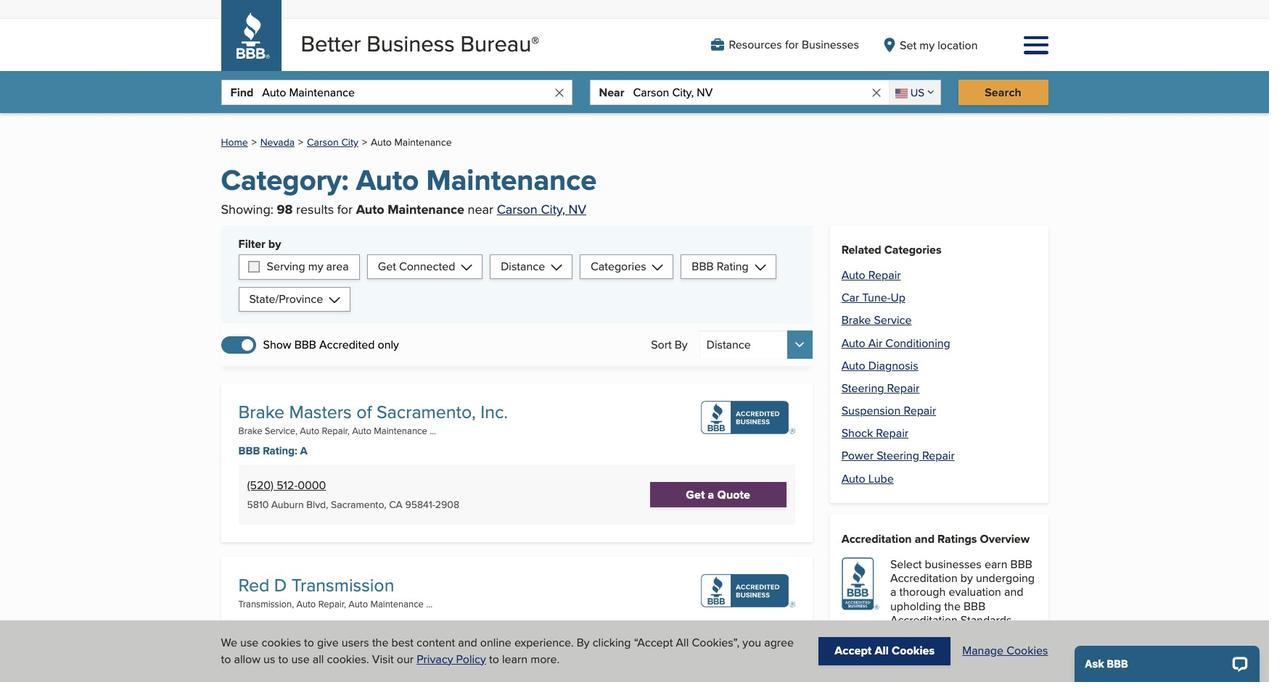 Task type: describe. For each thing, give the bounding box(es) containing it.
by inside filter by element
[[268, 236, 281, 252]]

content
[[417, 635, 455, 652]]

a inside "link"
[[846, 640, 862, 675]]

view
[[247, 518, 268, 531]]

set
[[900, 37, 917, 53]]

will
[[981, 666, 997, 682]]

diagnosis
[[868, 358, 918, 374]]

0000
[[298, 478, 326, 494]]

maintenance inside brake masters of sacramento, inc. brake service, auto repair, auto maintenance ... bbb rating: a this rating reflects bbb's opinion about the entire organization's interactions with its customers, including interactions with local locations. view hq business profile
[[374, 425, 427, 438]]

find
[[230, 84, 253, 101]]

masters
[[289, 399, 352, 425]]

clicking
[[593, 635, 631, 652]]

brake masters of sacramento, inc. link
[[238, 399, 508, 425]]

better
[[301, 28, 361, 60]]

accredited
[[319, 337, 375, 353]]

auto repair car tune-up brake service auto air conditioning auto diagnosis steering repair suspension repair shock repair power steering repair auto lube
[[842, 267, 955, 487]]

a+ inside the red d transmission transmission, auto repair, auto maintenance ... bbb rating: a+
[[300, 617, 313, 633]]

car
[[842, 290, 859, 306]]

nevada link
[[260, 135, 295, 150]]

auto diagnosis link
[[842, 358, 918, 374]]

thorough
[[899, 584, 946, 601]]

not
[[1000, 666, 1017, 682]]

users
[[342, 635, 369, 652]]

steering repair link
[[842, 380, 920, 397]]

f
[[950, 652, 956, 668]]

power
[[842, 448, 874, 465]]

1 horizontal spatial and
[[915, 531, 935, 548]]

bbb up some
[[890, 638, 912, 655]]

0 vertical spatial accreditation
[[842, 531, 912, 548]]

auto down auto maintenance
[[356, 159, 419, 202]]

and inside the "select businesses earn bbb accreditation by undergoing a thorough evaluation and upholding the bbb accreditation standards."
[[1004, 584, 1023, 601]]

allow
[[234, 651, 261, 668]]

location
[[938, 37, 978, 53]]

the inside bbb assigns ratings from a+ (highest) to f (lowest). in some cases, bbb will not rate the business (indica
[[913, 680, 930, 683]]

95841-
[[405, 498, 435, 512]]

manage cookies button
[[962, 643, 1048, 660]]

repair, inside the red d transmission transmission, auto repair, auto maintenance ... bbb rating: a+
[[318, 598, 346, 611]]

to right us
[[278, 651, 288, 668]]

bbb's
[[325, 465, 349, 478]]

lube
[[868, 471, 894, 487]]

category: auto maintenance showing: 98 results for auto maintenance near carson city, nv
[[221, 159, 597, 219]]

brake service link
[[842, 312, 912, 329]]

0 vertical spatial steering
[[842, 380, 884, 397]]

auto lube link
[[842, 471, 894, 487]]

manage
[[962, 643, 1004, 660]]

near
[[599, 84, 624, 101]]

search
[[985, 84, 1022, 101]]

(916) 978-8575
[[247, 651, 323, 668]]

profile
[[326, 518, 352, 531]]

1 horizontal spatial categories
[[884, 241, 942, 258]]

suspension repair link
[[842, 403, 936, 419]]

blvd
[[306, 498, 326, 512]]

to left "allow"
[[221, 651, 231, 668]]

serving my area
[[267, 258, 349, 275]]

accreditation standards image
[[842, 558, 879, 611]]

auto up steering repair 'link'
[[842, 358, 865, 374]]

the inside the "select businesses earn bbb accreditation by undergoing a thorough evaluation and upholding the bbb accreditation standards."
[[944, 598, 961, 615]]

2908
[[435, 498, 459, 512]]

show bbb accredited only button
[[221, 335, 399, 355]]

showing:
[[221, 200, 274, 219]]

shock repair link
[[842, 425, 909, 442]]

quote
[[717, 487, 750, 504]]

near
[[468, 200, 493, 219]]

rating: inside the red d transmission transmission, auto repair, auto maintenance ... bbb rating: a+
[[263, 617, 297, 633]]

including
[[295, 488, 332, 501]]

cookies
[[262, 635, 301, 652]]

ratings
[[956, 638, 991, 655]]

my for location
[[920, 37, 935, 53]]

auto up users on the left bottom of the page
[[349, 598, 368, 611]]

sort by
[[651, 337, 688, 353]]

connected
[[399, 258, 455, 275]]

nevada
[[260, 135, 295, 150]]

category:
[[221, 159, 349, 202]]

to left learn
[[489, 651, 499, 668]]

auto right results
[[356, 200, 384, 219]]

0 vertical spatial by
[[675, 337, 688, 353]]

auto repair link
[[842, 267, 901, 284]]

get for get connected
[[378, 258, 396, 275]]

sort
[[651, 337, 672, 353]]

related
[[842, 241, 881, 258]]

distance inside button
[[707, 337, 751, 353]]

bbb inside the red d transmission transmission, auto repair, auto maintenance ... bbb rating: a+
[[238, 617, 260, 633]]

Near field
[[633, 81, 870, 105]]

learn
[[502, 651, 528, 668]]

"accept
[[634, 635, 673, 652]]

US field
[[889, 81, 940, 105]]

distance inside filter by element
[[501, 258, 545, 275]]

service
[[874, 312, 912, 329]]

undergoing
[[976, 571, 1035, 587]]

give
[[317, 635, 339, 652]]

hq
[[270, 518, 284, 531]]

inc.
[[481, 399, 508, 425]]

d
[[274, 573, 287, 599]]

power steering repair link
[[842, 448, 955, 465]]

its
[[403, 477, 412, 490]]

(916)
[[247, 651, 270, 668]]

(520)
[[247, 478, 274, 494]]

a link
[[842, 639, 878, 675]]

opinion
[[352, 465, 382, 478]]

a inside brake masters of sacramento, inc. brake service, auto repair, auto maintenance ... bbb rating: a this rating reflects bbb's opinion about the entire organization's interactions with its customers, including interactions with local locations. view hq business profile
[[300, 444, 308, 460]]

the inside brake masters of sacramento, inc. brake service, auto repair, auto maintenance ... bbb rating: a this rating reflects bbb's opinion about the entire organization's interactions with its customers, including interactions with local locations. view hq business profile
[[411, 465, 424, 478]]

local
[[404, 488, 424, 501]]

(lowest).
[[959, 652, 1000, 668]]

entire
[[247, 477, 271, 490]]

repair, inside brake masters of sacramento, inc. brake service, auto repair, auto maintenance ... bbb rating: a this rating reflects bbb's opinion about the entire organization's interactions with its customers, including interactions with local locations. view hq business profile
[[322, 425, 350, 438]]

bbb right f
[[956, 666, 978, 682]]

show
[[263, 337, 291, 353]]

us
[[263, 651, 275, 668]]

red d transmission link
[[238, 573, 394, 599]]

online
[[480, 635, 511, 652]]

to inside bbb assigns ratings from a+ (highest) to f (lowest). in some cases, bbb will not rate the business (indica
[[936, 652, 947, 668]]

resources for businesses link
[[711, 36, 859, 53]]

carson city, nv link
[[497, 200, 586, 219]]

all inside we use cookies to give users the best content and online experience. by clicking "accept all cookies", you agree to allow us to use all cookies. visit our
[[676, 635, 689, 652]]

carson city
[[307, 135, 358, 150]]

get a quote link
[[650, 483, 786, 508]]

1 horizontal spatial use
[[291, 651, 310, 668]]

bbb rating
[[692, 258, 749, 275]]



Task type: vqa. For each thing, say whether or not it's contained in the screenshot.
woman bored on phone image
no



Task type: locate. For each thing, give the bounding box(es) containing it.
businesses
[[925, 557, 982, 573]]

clear search image
[[553, 86, 566, 99], [870, 86, 883, 99]]

0 vertical spatial business
[[367, 28, 455, 60]]

to left f
[[936, 652, 947, 668]]

brake inside auto repair car tune-up brake service auto air conditioning auto diagnosis steering repair suspension repair shock repair power steering repair auto lube
[[842, 312, 871, 329]]

rating:
[[263, 444, 297, 460], [263, 617, 297, 633]]

a+ right "from"
[[1020, 638, 1033, 655]]

(916) 978-8575 link
[[247, 651, 323, 668]]

by right sort at the right of the page
[[675, 337, 688, 353]]

distance right sort by
[[707, 337, 751, 353]]

1 cookies from the left
[[892, 643, 935, 660]]

(520) 512-0000 5810 auburn blvd , sacramento, ca 95841-2908
[[247, 478, 459, 512]]

bbb inside filter by element
[[692, 258, 714, 275]]

standards.
[[961, 612, 1015, 629]]

brake for auto
[[842, 312, 871, 329]]

1 vertical spatial ...
[[426, 598, 433, 611]]

bbb right earn
[[1011, 557, 1032, 573]]

brake left service,
[[238, 425, 262, 438]]

1 vertical spatial rating:
[[263, 617, 297, 633]]

0 vertical spatial repair,
[[322, 425, 350, 438]]

1 vertical spatial a
[[890, 584, 896, 601]]

for right resources
[[785, 36, 799, 53]]

all inside accept all cookies "button"
[[875, 643, 889, 660]]

2 horizontal spatial and
[[1004, 584, 1023, 601]]

®
[[531, 30, 539, 53]]

0 vertical spatial distance
[[501, 258, 545, 275]]

visit
[[372, 651, 394, 668]]

categories
[[884, 241, 942, 258], [591, 258, 646, 275]]

for right results
[[337, 200, 353, 219]]

and left online
[[458, 635, 477, 652]]

sacramento, up the view hq business profile link
[[331, 498, 386, 512]]

1 vertical spatial accreditation
[[890, 571, 958, 587]]

cookies up not
[[1007, 643, 1048, 660]]

0 horizontal spatial distance
[[501, 258, 545, 275]]

the left best
[[372, 635, 389, 652]]

assigns
[[915, 638, 953, 655]]

privacy policy to learn more.
[[417, 651, 560, 668]]

by inside the "select businesses earn bbb accreditation by undergoing a thorough evaluation and upholding the bbb accreditation standards."
[[961, 571, 973, 587]]

accreditation up assigns at the right bottom
[[890, 612, 958, 629]]

1 rating: from the top
[[263, 444, 297, 460]]

reflects
[[293, 465, 323, 478]]

1 horizontal spatial clear search image
[[870, 86, 883, 99]]

0 horizontal spatial by
[[577, 635, 590, 652]]

1 vertical spatial get
[[686, 487, 705, 504]]

5810
[[247, 498, 269, 512]]

area
[[326, 258, 349, 275]]

1 clear search image from the left
[[553, 86, 566, 99]]

1 horizontal spatial distance
[[707, 337, 751, 353]]

privacy policy link
[[417, 651, 486, 668]]

overview
[[980, 531, 1030, 548]]

1 horizontal spatial business
[[367, 28, 455, 60]]

0 horizontal spatial clear search image
[[553, 86, 566, 99]]

1 horizontal spatial my
[[920, 37, 935, 53]]

business
[[933, 680, 977, 683]]

brake down car
[[842, 312, 871, 329]]

use right we
[[240, 635, 259, 652]]

1 vertical spatial by
[[577, 635, 590, 652]]

0 vertical spatial rating:
[[263, 444, 297, 460]]

a
[[708, 487, 714, 504], [890, 584, 896, 601]]

1 horizontal spatial for
[[785, 36, 799, 53]]

0 vertical spatial my
[[920, 37, 935, 53]]

1 vertical spatial sacramento,
[[331, 498, 386, 512]]

steering
[[842, 380, 884, 397], [877, 448, 919, 465]]

accept all cookies button
[[819, 638, 951, 666]]

bbb right show
[[294, 337, 316, 353]]

0 horizontal spatial a+
[[300, 617, 313, 633]]

use left all
[[291, 651, 310, 668]]

0 horizontal spatial all
[[676, 635, 689, 652]]

accept
[[835, 643, 872, 660]]

clear search image left near
[[553, 86, 566, 99]]

and inside we use cookies to give users the best content and online experience. by clicking "accept all cookies", you agree to allow us to use all cookies. visit our
[[458, 635, 477, 652]]

a left 'thorough'
[[890, 584, 896, 601]]

my inside filter by element
[[308, 258, 323, 275]]

all right "accept"
[[875, 643, 889, 660]]

bbb down the transmission,
[[238, 617, 260, 633]]

1 horizontal spatial by
[[675, 337, 688, 353]]

from
[[994, 638, 1017, 655]]

accredited business image for red d transmission
[[701, 575, 795, 608]]

privacy
[[417, 651, 453, 668]]

accredited business image for brake masters of sacramento, inc.
[[701, 401, 795, 435]]

rating
[[717, 258, 749, 275]]

related categories
[[842, 241, 942, 258]]

clear search image for near
[[870, 86, 883, 99]]

rating: up cookies
[[263, 617, 297, 633]]

1 vertical spatial my
[[308, 258, 323, 275]]

2 accredited business image from the top
[[701, 575, 795, 608]]

2 cookies from the left
[[1007, 643, 1048, 660]]

cases,
[[921, 666, 953, 682]]

98
[[277, 200, 293, 219]]

0 vertical spatial a+
[[300, 617, 313, 633]]

more.
[[531, 651, 560, 668]]

0 vertical spatial for
[[785, 36, 799, 53]]

rating
[[267, 465, 290, 478]]

2 clear search image from the left
[[870, 86, 883, 99]]

... up content
[[426, 598, 433, 611]]

business down blvd
[[286, 518, 323, 531]]

0 vertical spatial carson
[[307, 135, 339, 150]]

2 vertical spatial and
[[458, 635, 477, 652]]

1 horizontal spatial all
[[875, 643, 889, 660]]

1 vertical spatial and
[[1004, 584, 1023, 601]]

filter by element
[[221, 226, 813, 324]]

0 horizontal spatial business
[[286, 518, 323, 531]]

auto up car
[[842, 267, 865, 284]]

my for area
[[308, 258, 323, 275]]

1 vertical spatial accredited business image
[[701, 575, 795, 608]]

steering up lube
[[877, 448, 919, 465]]

view hq business profile link
[[247, 518, 447, 531]]

all
[[676, 635, 689, 652], [875, 643, 889, 660]]

0 horizontal spatial and
[[458, 635, 477, 652]]

repair, left of
[[322, 425, 350, 438]]

bbb inside button
[[294, 337, 316, 353]]

by inside we use cookies to give users the best content and online experience. by clicking "accept all cookies", you agree to allow us to use all cookies. visit our
[[577, 635, 590, 652]]

accredited business image
[[701, 401, 795, 435], [701, 575, 795, 608]]

all right "accept
[[676, 635, 689, 652]]

and up the select on the bottom right of page
[[915, 531, 935, 548]]

auto right service,
[[300, 425, 319, 438]]

Sort By button
[[699, 331, 813, 359]]

city,
[[541, 200, 565, 219]]

auto down power
[[842, 471, 865, 487]]

maintenance inside the red d transmission transmission, auto repair, auto maintenance ... bbb rating: a+
[[370, 598, 424, 611]]

state/province
[[249, 291, 323, 308]]

earn
[[985, 557, 1008, 573]]

0 horizontal spatial use
[[240, 635, 259, 652]]

,
[[326, 498, 328, 512]]

by left earn
[[961, 571, 973, 587]]

auto left the air
[[842, 335, 865, 352]]

of
[[356, 399, 372, 425]]

a+
[[300, 617, 313, 633], [1020, 638, 1033, 655]]

clear search image for find
[[553, 86, 566, 99]]

0 horizontal spatial by
[[268, 236, 281, 252]]

1 accredited business image from the top
[[701, 401, 795, 435]]

locations.
[[247, 499, 286, 512]]

some
[[890, 666, 918, 682]]

2 rating: from the top
[[263, 617, 297, 633]]

bureau
[[461, 28, 531, 60]]

for inside category: auto maintenance showing: 98 results for auto maintenance near carson city, nv
[[337, 200, 353, 219]]

accreditation up the select on the bottom right of page
[[842, 531, 912, 548]]

... inside the red d transmission transmission, auto repair, auto maintenance ... bbb rating: a+
[[426, 598, 433, 611]]

evaluation
[[949, 584, 1001, 601]]

business inside brake masters of sacramento, inc. brake service, auto repair, auto maintenance ... bbb rating: a this rating reflects bbb's opinion about the entire organization's interactions with its customers, including interactions with local locations. view hq business profile
[[286, 518, 323, 531]]

get left connected
[[378, 258, 396, 275]]

0 horizontal spatial for
[[337, 200, 353, 219]]

0 vertical spatial get
[[378, 258, 396, 275]]

carson inside category: auto maintenance showing: 98 results for auto maintenance near carson city, nv
[[497, 200, 538, 219]]

1 vertical spatial repair,
[[318, 598, 346, 611]]

by right filter
[[268, 236, 281, 252]]

auto right d
[[296, 598, 316, 611]]

bbb up this
[[238, 444, 260, 460]]

brake left masters
[[238, 399, 284, 425]]

policy
[[456, 651, 486, 668]]

the right rate
[[913, 680, 930, 683]]

0 horizontal spatial my
[[308, 258, 323, 275]]

sacramento, right of
[[377, 399, 476, 425]]

512-
[[277, 478, 298, 494]]

cookies.
[[327, 651, 369, 668]]

1 horizontal spatial a+
[[1020, 638, 1033, 655]]

0 horizontal spatial cookies
[[892, 643, 935, 660]]

0 horizontal spatial a
[[708, 487, 714, 504]]

0 vertical spatial sacramento,
[[377, 399, 476, 425]]

cookies",
[[692, 635, 740, 652]]

bbb up ratings
[[964, 598, 986, 615]]

clear search image left us field
[[870, 86, 883, 99]]

1 vertical spatial business
[[286, 518, 323, 531]]

0 vertical spatial by
[[268, 236, 281, 252]]

distance down carson city, nv link
[[501, 258, 545, 275]]

0 vertical spatial a
[[708, 487, 714, 504]]

0 vertical spatial and
[[915, 531, 935, 548]]

sacramento, inside (520) 512-0000 5810 auburn blvd , sacramento, ca 95841-2908
[[331, 498, 386, 512]]

carson left city
[[307, 135, 339, 150]]

us
[[911, 85, 925, 100]]

2 vertical spatial accreditation
[[890, 612, 958, 629]]

1 vertical spatial a+
[[1020, 638, 1033, 655]]

business up find search field
[[367, 28, 455, 60]]

resources for businesses
[[729, 36, 859, 53]]

0 horizontal spatial carson
[[307, 135, 339, 150]]

accreditation and ratings overview
[[842, 531, 1030, 548]]

1 vertical spatial by
[[961, 571, 973, 587]]

the right upholding
[[944, 598, 961, 615]]

and down earn
[[1004, 584, 1023, 601]]

1 horizontal spatial carson
[[497, 200, 538, 219]]

my left 'area'
[[308, 258, 323, 275]]

1 vertical spatial carson
[[497, 200, 538, 219]]

accreditation
[[842, 531, 912, 548], [890, 571, 958, 587], [890, 612, 958, 629]]

1 vertical spatial steering
[[877, 448, 919, 465]]

the right "about"
[[411, 465, 424, 478]]

Find search field
[[262, 81, 553, 105]]

1 vertical spatial for
[[337, 200, 353, 219]]

1 vertical spatial distance
[[707, 337, 751, 353]]

repair, up give
[[318, 598, 346, 611]]

by left "clicking"
[[577, 635, 590, 652]]

1 horizontal spatial a
[[890, 584, 896, 601]]

0 vertical spatial ...
[[430, 425, 436, 438]]

interactions
[[333, 477, 381, 490], [334, 488, 382, 501]]

cookies up some
[[892, 643, 935, 660]]

repair,
[[322, 425, 350, 438], [318, 598, 346, 611]]

ratings
[[938, 531, 977, 548]]

you
[[743, 635, 761, 652]]

0 horizontal spatial a
[[300, 444, 308, 460]]

in
[[1003, 652, 1013, 668]]

carson left city,
[[497, 200, 538, 219]]

rating: inside brake masters of sacramento, inc. brake service, auto repair, auto maintenance ... bbb rating: a this rating reflects bbb's opinion about the entire organization's interactions with its customers, including interactions with local locations. view hq business profile
[[263, 444, 297, 460]]

auto right city
[[371, 135, 392, 150]]

tune-
[[862, 290, 891, 306]]

rate
[[890, 680, 910, 683]]

select
[[890, 557, 922, 573]]

get inside filter by element
[[378, 258, 396, 275]]

0 vertical spatial accredited business image
[[701, 401, 795, 435]]

... left inc.
[[430, 425, 436, 438]]

1 horizontal spatial cookies
[[1007, 643, 1048, 660]]

auto up opinion at left
[[352, 425, 372, 438]]

1 vertical spatial a
[[846, 640, 862, 675]]

for
[[785, 36, 799, 53], [337, 200, 353, 219]]

carson city link
[[307, 135, 358, 150]]

businesses
[[802, 36, 859, 53]]

organization's
[[273, 477, 330, 490]]

conditioning
[[886, 335, 950, 352]]

brake for brake
[[238, 425, 262, 438]]

a+ up cookies
[[300, 617, 313, 633]]

upholding
[[890, 598, 941, 615]]

0 horizontal spatial get
[[378, 258, 396, 275]]

the inside we use cookies to give users the best content and online experience. by clicking "accept all cookies", you agree to allow us to use all cookies. visit our
[[372, 635, 389, 652]]

show bbb accredited only
[[263, 337, 399, 353]]

up
[[891, 290, 906, 306]]

a+ inside bbb assigns ratings from a+ (highest) to f (lowest). in some cases, bbb will not rate the business (indica
[[1020, 638, 1033, 655]]

steering up suspension
[[842, 380, 884, 397]]

1 horizontal spatial get
[[686, 487, 705, 504]]

car tune-up link
[[842, 290, 906, 306]]

city
[[341, 135, 358, 150]]

transmission
[[292, 573, 394, 599]]

accreditation up upholding
[[890, 571, 958, 587]]

1 horizontal spatial a
[[846, 640, 862, 675]]

a
[[300, 444, 308, 460], [846, 640, 862, 675]]

better business bureau ®
[[301, 28, 539, 60]]

0 vertical spatial a
[[300, 444, 308, 460]]

a inside the "select businesses earn bbb accreditation by undergoing a thorough evaluation and upholding the bbb accreditation standards."
[[890, 584, 896, 601]]

... inside brake masters of sacramento, inc. brake service, auto repair, auto maintenance ... bbb rating: a this rating reflects bbb's opinion about the entire organization's interactions with its customers, including interactions with local locations. view hq business profile
[[430, 425, 436, 438]]

bbb left rating at top right
[[692, 258, 714, 275]]

categories inside filter by element
[[591, 258, 646, 275]]

bbb
[[692, 258, 714, 275], [294, 337, 316, 353], [238, 444, 260, 460], [1011, 557, 1032, 573], [964, 598, 986, 615], [238, 617, 260, 633], [890, 638, 912, 655], [956, 666, 978, 682]]

auto air conditioning link
[[842, 335, 950, 352]]

sacramento, inside brake masters of sacramento, inc. brake service, auto repair, auto maintenance ... bbb rating: a this rating reflects bbb's opinion about the entire organization's interactions with its customers, including interactions with local locations. view hq business profile
[[377, 399, 476, 425]]

my right the set
[[920, 37, 935, 53]]

(520) 512-0000 link
[[247, 478, 326, 494]]

a left "quote"
[[708, 487, 714, 504]]

we
[[221, 635, 237, 652]]

rating: up rating
[[263, 444, 297, 460]]

get for get a quote
[[686, 487, 705, 504]]

1 horizontal spatial by
[[961, 571, 973, 587]]

bbb inside brake masters of sacramento, inc. brake service, auto repair, auto maintenance ... bbb rating: a this rating reflects bbb's opinion about the entire organization's interactions with its customers, including interactions with local locations. view hq business profile
[[238, 444, 260, 460]]

service,
[[265, 425, 298, 438]]

air
[[868, 335, 883, 352]]

0 horizontal spatial categories
[[591, 258, 646, 275]]

to left give
[[304, 635, 314, 652]]

get left "quote"
[[686, 487, 705, 504]]



